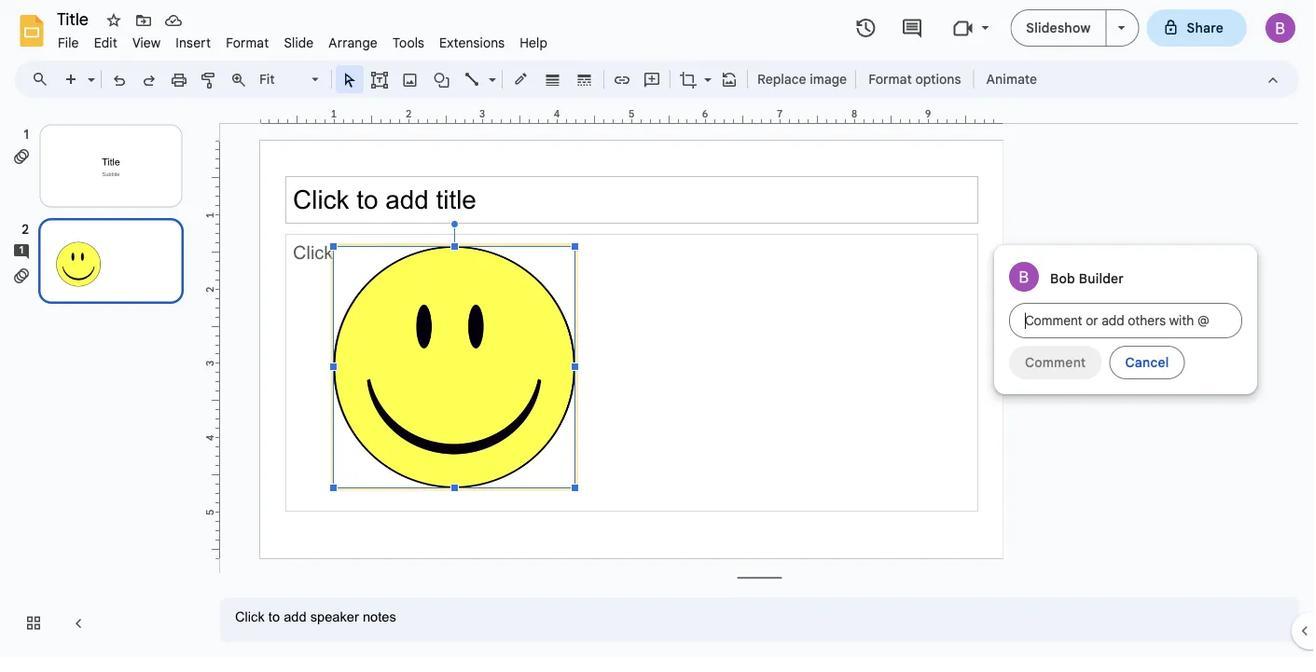 Task type: vqa. For each thing, say whether or not it's contained in the screenshot.
Table T element
no



Task type: describe. For each thing, give the bounding box(es) containing it.
bob builder image
[[1009, 262, 1039, 292]]

view menu item
[[125, 32, 168, 54]]

animate
[[987, 71, 1037, 87]]

bob builder
[[1051, 271, 1124, 287]]

format menu item
[[218, 32, 277, 54]]

slideshow button
[[1011, 9, 1107, 47]]

format for format options
[[869, 71, 912, 87]]

menu bar inside 'menu bar' banner
[[50, 24, 555, 55]]

Star checkbox
[[101, 7, 127, 34]]

extensions
[[440, 35, 505, 51]]

shape image
[[431, 66, 453, 92]]

Zoom field
[[254, 66, 327, 94]]

insert image image
[[400, 66, 421, 92]]

Rename text field
[[50, 7, 99, 30]]

edit
[[94, 35, 117, 51]]

Comment draft text field
[[1009, 303, 1243, 339]]

comment button
[[1009, 346, 1102, 380]]

builder
[[1079, 271, 1124, 287]]

help menu item
[[512, 32, 555, 54]]

share
[[1187, 20, 1224, 36]]

format options button
[[860, 65, 970, 93]]

bob
[[1051, 271, 1076, 287]]

format for format
[[226, 35, 269, 51]]

slide menu item
[[277, 32, 321, 54]]

slide
[[284, 35, 314, 51]]

mask image image
[[700, 67, 712, 74]]

file menu item
[[50, 32, 86, 54]]

slideshow
[[1027, 20, 1091, 36]]

tools menu item
[[385, 32, 432, 54]]



Task type: locate. For each thing, give the bounding box(es) containing it.
0 vertical spatial format
[[226, 35, 269, 51]]

replace image
[[758, 71, 847, 87]]

comment
[[1025, 355, 1086, 371]]

format up 'zoom' text field
[[226, 35, 269, 51]]

1 vertical spatial format
[[869, 71, 912, 87]]

1 horizontal spatial format
[[869, 71, 912, 87]]

border color: transparent image
[[511, 66, 532, 90]]

format left options
[[869, 71, 912, 87]]

main toolbar
[[55, 65, 1047, 94]]

extensions menu item
[[432, 32, 512, 54]]

cancel
[[1126, 355, 1170, 371]]

list containing bob builder
[[995, 245, 1258, 395]]

insert
[[176, 35, 211, 51]]

format options
[[869, 71, 962, 87]]

list
[[995, 245, 1258, 395]]

replace
[[758, 71, 807, 87]]

insert menu item
[[168, 32, 218, 54]]

border weight option
[[543, 66, 564, 92]]

border dash option
[[574, 66, 596, 92]]

options
[[916, 71, 962, 87]]

edit menu item
[[86, 32, 125, 54]]

menu bar banner
[[0, 0, 1315, 658]]

0 horizontal spatial format
[[226, 35, 269, 51]]

format
[[226, 35, 269, 51], [869, 71, 912, 87]]

arrange
[[329, 35, 378, 51]]

format inside button
[[869, 71, 912, 87]]

format inside 'menu item'
[[226, 35, 269, 51]]

share button
[[1147, 9, 1247, 47]]

replace image button
[[752, 65, 852, 93]]

application containing slideshow
[[0, 0, 1315, 658]]

cancel button
[[1110, 346, 1185, 380]]

Zoom text field
[[257, 66, 309, 92]]

navigation
[[0, 105, 205, 658]]

Menus field
[[23, 66, 64, 92]]

image
[[810, 71, 847, 87]]

tools
[[393, 35, 425, 51]]

menu bar
[[50, 24, 555, 55]]

help
[[520, 35, 548, 51]]

presentation options image
[[1118, 26, 1126, 30]]

view
[[132, 35, 161, 51]]

animate button
[[978, 65, 1046, 93]]

menu bar containing file
[[50, 24, 555, 55]]

application
[[0, 0, 1315, 658]]

new slide with layout image
[[83, 67, 95, 74]]

arrange menu item
[[321, 32, 385, 54]]

file
[[58, 35, 79, 51]]



